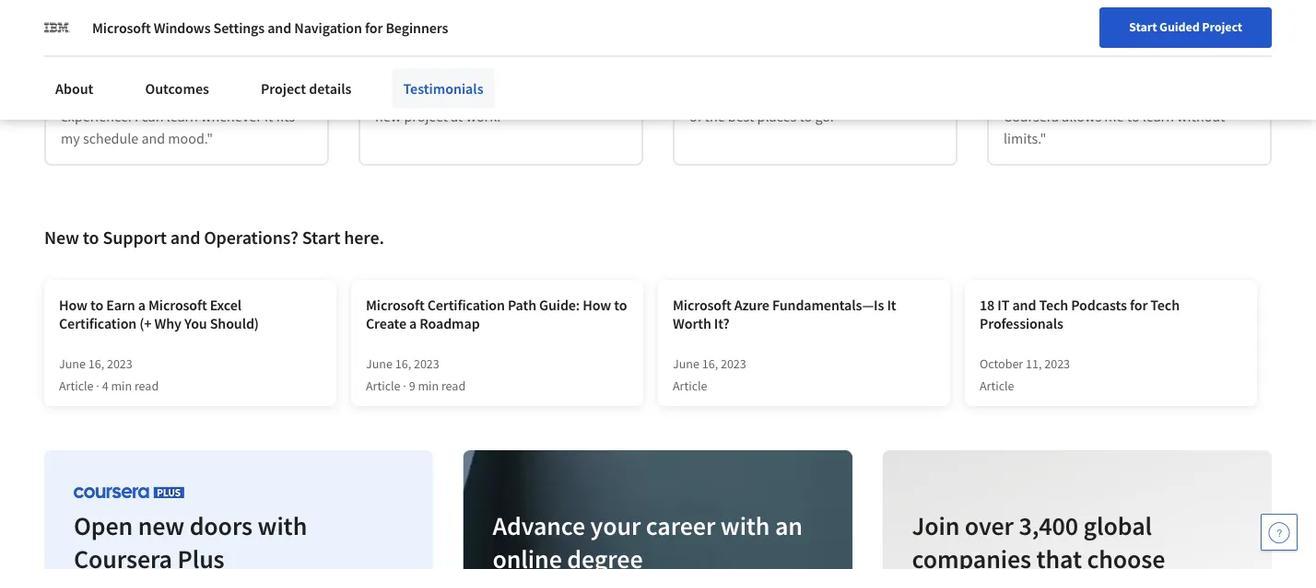 Task type: vqa. For each thing, say whether or not it's contained in the screenshot.
CHAITANYA
yes



Task type: locate. For each thing, give the bounding box(es) containing it.
the inside "i directly applied the concepts and skills i learned from my courses to an exciting new project at work."
[[487, 63, 508, 81]]

guide:
[[540, 296, 580, 314]]

my inside "i directly applied the concepts and skills i learned from my courses to an exciting new project at work."
[[465, 85, 484, 103]]

1 vertical spatial your
[[591, 510, 641, 543]]

experience.
[[61, 107, 132, 125]]

3 article from the left
[[673, 378, 708, 395]]

i inside "to be able to take courses at my own pace and rhythm has been an amazing experience. i can learn whenever it fits my schedule and mood."
[[135, 107, 139, 125]]

1 vertical spatial coursera
[[1004, 107, 1060, 125]]

16, down it?
[[703, 356, 719, 373]]

0 horizontal spatial project
[[261, 79, 306, 98]]

learn inside "learning isn't just about being better at your job: it's so much more than that. coursera allows me to learn without limits."
[[1143, 107, 1175, 125]]

to left 'earn'
[[90, 296, 103, 314]]

more
[[1138, 85, 1170, 103]]

degree
[[568, 544, 643, 570]]

0 horizontal spatial ·
[[96, 378, 99, 395]]

2023 inside june 16, 2023 article
[[721, 356, 747, 373]]

project up fits
[[261, 79, 306, 98]]

a right 'earn'
[[138, 296, 146, 314]]

2 2023 from the left
[[414, 356, 440, 373]]

2023 for certification
[[414, 356, 440, 373]]

new inside open new doors with coursera plus
[[138, 510, 185, 543]]

read
[[135, 378, 159, 395], [442, 378, 466, 395]]

2023 inside june 16, 2023 article · 9 min read
[[414, 356, 440, 373]]

0 horizontal spatial new
[[138, 510, 185, 543]]

2023 up 4
[[107, 356, 133, 373]]

0 vertical spatial for
[[365, 18, 383, 37]]

9
[[409, 378, 416, 395]]

start left the guided
[[1130, 18, 1158, 35]]

about link
[[44, 68, 105, 109]]

1 vertical spatial start
[[302, 226, 341, 249]]

1 learner from the left
[[135, 26, 182, 44]]

microsoft up june 16, 2023 article · 9 min read
[[366, 296, 425, 314]]

an
[[226, 85, 242, 103], [553, 85, 568, 103], [776, 510, 803, 543]]

your up degree
[[591, 510, 641, 543]]

2023 inside the october 11, 2023 article
[[1045, 356, 1071, 373]]

microsoft inside microsoft azure fundamentals—is it worth it?
[[673, 296, 732, 314]]

your inside "learning isn't just about being better at your job: it's so much more than that. coursera allows me to learn without limits."
[[1004, 85, 1032, 103]]

read for roadmap
[[442, 378, 466, 395]]

0 horizontal spatial your
[[591, 510, 641, 543]]

2 horizontal spatial june
[[673, 356, 700, 373]]

to right me
[[1128, 107, 1140, 125]]

2 vertical spatial i
[[135, 107, 139, 125]]

2023 inside june 16, 2023 article · 4 min read
[[107, 356, 133, 373]]

with inside open new doors with coursera plus
[[258, 510, 307, 543]]

1 article from the left
[[59, 378, 94, 395]]

0 horizontal spatial since
[[185, 26, 216, 44]]

project inside button
[[1203, 18, 1243, 35]]

with right career
[[721, 510, 771, 543]]

None search field
[[263, 12, 567, 48]]

microsoft for microsoft certification path guide: how to create a roadmap
[[366, 296, 425, 314]]

tech left the podcasts
[[1040, 296, 1069, 314]]

can
[[142, 107, 164, 125]]

article
[[59, 378, 94, 395], [366, 378, 401, 395], [673, 378, 708, 395], [980, 378, 1015, 395]]

0 horizontal spatial courses
[[178, 63, 225, 81]]

my down experience.
[[61, 129, 80, 148]]

to
[[133, 63, 146, 81], [537, 85, 550, 103], [800, 107, 813, 125], [1128, 107, 1140, 125], [83, 226, 99, 249], [90, 296, 103, 314], [615, 296, 628, 314]]

exciting
[[571, 85, 619, 103]]

0 horizontal spatial an
[[226, 85, 242, 103]]

courses up offer,
[[775, 63, 822, 81]]

at down 2018
[[228, 63, 241, 81]]

microsoft
[[92, 18, 151, 37], [148, 296, 207, 314], [366, 296, 425, 314], [673, 296, 732, 314]]

2 since from the left
[[499, 26, 531, 44]]

june 16, 2023 article
[[673, 356, 747, 395]]

2 june from the left
[[366, 356, 393, 373]]

1 horizontal spatial an
[[553, 85, 568, 103]]

i
[[734, 63, 738, 81], [375, 85, 379, 103], [135, 107, 139, 125]]

and right "settings"
[[268, 18, 292, 37]]

1 horizontal spatial how
[[583, 296, 612, 314]]

new
[[44, 226, 79, 249]]

1 horizontal spatial i
[[375, 85, 379, 103]]

isn't
[[1067, 63, 1094, 81]]

with right doors
[[258, 510, 307, 543]]

project
[[1203, 18, 1243, 35], [261, 79, 306, 98]]

and down can
[[141, 129, 165, 148]]

0 horizontal spatial that
[[884, 63, 910, 81]]

2 · from the left
[[403, 378, 407, 395]]

article down 'worth' at the bottom of page
[[673, 378, 708, 395]]

pace
[[61, 85, 90, 103]]

1 2023 from the left
[[107, 356, 133, 373]]

0 horizontal spatial read
[[135, 378, 159, 395]]

certification left (+
[[59, 314, 137, 333]]

· left 9
[[403, 378, 407, 395]]

4 2023 from the left
[[1045, 356, 1071, 373]]

at right better
[[1240, 63, 1252, 81]]

0 horizontal spatial june
[[59, 356, 86, 373]]

1 horizontal spatial start
[[1130, 18, 1158, 35]]

0 horizontal spatial certification
[[59, 314, 137, 333]]

· left 4
[[96, 378, 99, 395]]

0 vertical spatial start
[[1130, 18, 1158, 35]]

to down concepts
[[537, 85, 550, 103]]

0 vertical spatial coursera
[[837, 85, 893, 103]]

2 read from the left
[[442, 378, 466, 395]]

to right guide:
[[615, 296, 628, 314]]

why
[[155, 314, 182, 333]]

read inside june 16, 2023 article · 4 min read
[[135, 378, 159, 395]]

coursera
[[837, 85, 893, 103], [1004, 107, 1060, 125], [74, 544, 172, 570]]

go."
[[816, 107, 839, 125]]

my up work."
[[465, 85, 484, 103]]

0 vertical spatial new
[[375, 107, 401, 125]]

an inside advance your career with an online degree
[[776, 510, 803, 543]]

4 article from the left
[[980, 378, 1015, 395]]

0 horizontal spatial for
[[365, 18, 383, 37]]

june inside june 16, 2023 article · 9 min read
[[366, 356, 393, 373]]

0 vertical spatial project
[[1203, 18, 1243, 35]]

coursera inside "learning isn't just about being better at your job: it's so much more than that. coursera allows me to learn without limits."
[[1004, 107, 1060, 125]]

0 horizontal spatial tech
[[1040, 296, 1069, 314]]

learn inside "to be able to take courses at my own pace and rhythm has been an amazing experience. i can learn whenever it fits my schedule and mood."
[[167, 107, 198, 125]]

june inside june 16, 2023 article · 4 min read
[[59, 356, 86, 373]]

show notifications image
[[1121, 23, 1143, 45]]

the inside "when i need courses on topics that my university doesn't offer, coursera is one of the best places to go."
[[705, 107, 725, 125]]

16, for create
[[395, 356, 411, 373]]

the right of
[[705, 107, 725, 125]]

3 june from the left
[[673, 356, 700, 373]]

i inside "when i need courses on topics that my university doesn't offer, coursera is one of the best places to go."
[[734, 63, 738, 81]]

0 horizontal spatial learn
[[167, 107, 198, 125]]

i down "i
[[375, 85, 379, 103]]

that up is
[[884, 63, 910, 81]]

doors
[[190, 510, 253, 543]]

2 16, from the left
[[395, 356, 411, 373]]

read inside june 16, 2023 article · 9 min read
[[442, 378, 466, 395]]

guided
[[1160, 18, 1200, 35]]

job:
[[1035, 85, 1059, 103]]

coursera down open
[[74, 544, 172, 570]]

certification left path
[[428, 296, 505, 314]]

min for a
[[418, 378, 439, 395]]

16, inside june 16, 2023 article · 9 min read
[[395, 356, 411, 373]]

and right it
[[1013, 296, 1037, 314]]

june 16, 2023 article · 4 min read
[[59, 356, 159, 395]]

2 horizontal spatial 16,
[[703, 356, 719, 373]]

how right guide:
[[583, 296, 612, 314]]

since inside felipe m. learner since 2018
[[185, 26, 216, 44]]

offer,
[[803, 85, 834, 103]]

earn
[[106, 296, 135, 314]]

with for career
[[721, 510, 771, 543]]

worth
[[673, 314, 712, 333]]

learn down more at the top right
[[1143, 107, 1175, 125]]

1 vertical spatial the
[[705, 107, 725, 125]]

1 with from the left
[[258, 510, 307, 543]]

that down 3,400
[[1037, 544, 1083, 570]]

october 11, 2023 article
[[980, 356, 1071, 395]]

read right 4
[[135, 378, 159, 395]]

menu item
[[983, 18, 1101, 78]]

article inside june 16, 2023 article
[[673, 378, 708, 395]]

2 vertical spatial coursera
[[74, 544, 172, 570]]

1 vertical spatial for
[[1131, 296, 1148, 314]]

1 horizontal spatial min
[[418, 378, 439, 395]]

your down "learning
[[1004, 85, 1032, 103]]

16, inside june 16, 2023 article · 4 min read
[[88, 356, 104, 373]]

1 horizontal spatial 16,
[[395, 356, 411, 373]]

article down 'october'
[[980, 378, 1015, 395]]

tech
[[1040, 296, 1069, 314], [1151, 296, 1180, 314]]

courses up work."
[[487, 85, 534, 103]]

microsoft left the excel
[[148, 296, 207, 314]]

doesn't
[[753, 85, 800, 103]]

1 horizontal spatial with
[[721, 510, 771, 543]]

for inside 18 it and tech podcasts for tech professionals
[[1131, 296, 1148, 314]]

take
[[149, 63, 175, 81]]

tech right the podcasts
[[1151, 296, 1180, 314]]

2023 up 9
[[414, 356, 440, 373]]

article left 9
[[366, 378, 401, 395]]

2 with from the left
[[721, 510, 771, 543]]

join
[[912, 510, 960, 543]]

learn down has
[[167, 107, 198, 125]]

open new doors with coursera plus
[[74, 510, 307, 570]]

professionals
[[980, 314, 1064, 333]]

article for microsoft certification path guide: how to create a roadmap
[[366, 378, 401, 395]]

mood."
[[168, 129, 213, 148]]

how left 'earn'
[[59, 296, 88, 314]]

0 vertical spatial the
[[487, 63, 508, 81]]

"i directly applied the concepts and skills i learned from my courses to an exciting new project at work."
[[375, 63, 626, 125]]

"i
[[375, 63, 386, 81]]

16, up 9
[[395, 356, 411, 373]]

2 article from the left
[[366, 378, 401, 395]]

2 horizontal spatial i
[[734, 63, 738, 81]]

3 2023 from the left
[[721, 356, 747, 373]]

testimonials
[[403, 79, 484, 98]]

i left can
[[135, 107, 139, 125]]

amazing
[[245, 85, 297, 103]]

1 learn from the left
[[167, 107, 198, 125]]

a.
[[1144, 15, 1156, 33]]

1 since from the left
[[185, 26, 216, 44]]

to inside microsoft certification path guide: how to create a roadmap
[[615, 296, 628, 314]]

min inside june 16, 2023 article · 4 min read
[[111, 378, 132, 395]]

article left 4
[[59, 378, 94, 395]]

1 vertical spatial that
[[1037, 544, 1083, 570]]

at down from
[[451, 107, 463, 125]]

min right 4
[[111, 378, 132, 395]]

2 horizontal spatial courses
[[775, 63, 822, 81]]

0 horizontal spatial a
[[138, 296, 146, 314]]

since left 2020
[[499, 26, 531, 44]]

i inside "i directly applied the concepts and skills i learned from my courses to an exciting new project at work."
[[375, 85, 379, 103]]

to inside "to be able to take courses at my own pace and rhythm has been an amazing experience. i can learn whenever it fits my schedule and mood."
[[133, 63, 146, 81]]

to left go."
[[800, 107, 813, 125]]

project
[[404, 107, 448, 125]]

1 horizontal spatial read
[[442, 378, 466, 395]]

1 horizontal spatial since
[[499, 26, 531, 44]]

1 horizontal spatial courses
[[487, 85, 534, 103]]

chaitanya a.
[[1078, 15, 1156, 33]]

1 horizontal spatial certification
[[428, 296, 505, 314]]

microsoft up the able
[[92, 18, 151, 37]]

0 horizontal spatial the
[[487, 63, 508, 81]]

new down coursera plus image
[[138, 510, 185, 543]]

1 · from the left
[[96, 378, 99, 395]]

and up exciting
[[569, 63, 593, 81]]

on
[[825, 63, 841, 81]]

university
[[690, 85, 750, 103]]

· inside june 16, 2023 article · 9 min read
[[403, 378, 407, 395]]

at for better
[[1240, 63, 1252, 81]]

18
[[980, 296, 995, 314]]

and inside "i directly applied the concepts and skills i learned from my courses to an exciting new project at work."
[[569, 63, 593, 81]]

start left here.
[[302, 226, 341, 249]]

1 horizontal spatial your
[[1004, 85, 1032, 103]]

2 learn from the left
[[1143, 107, 1175, 125]]

2023 down it?
[[721, 356, 747, 373]]

0 horizontal spatial 16,
[[88, 356, 104, 373]]

start guided project
[[1130, 18, 1243, 35]]

places
[[758, 107, 797, 125]]

1 horizontal spatial learner
[[449, 26, 496, 44]]

microsoft inside microsoft certification path guide: how to create a roadmap
[[366, 296, 425, 314]]

0 horizontal spatial min
[[111, 378, 132, 395]]

my up 'one'
[[913, 63, 932, 81]]

1 horizontal spatial at
[[451, 107, 463, 125]]

i left need
[[734, 63, 738, 81]]

1 min from the left
[[111, 378, 132, 395]]

1 read from the left
[[135, 378, 159, 395]]

3 16, from the left
[[703, 356, 719, 373]]

16, up 4
[[88, 356, 104, 373]]

0 horizontal spatial i
[[135, 107, 139, 125]]

october
[[980, 356, 1024, 373]]

article for microsoft azure fundamentals—is it worth it?
[[673, 378, 708, 395]]

1 tech from the left
[[1040, 296, 1069, 314]]

since
[[185, 26, 216, 44], [499, 26, 531, 44]]

it's
[[1062, 85, 1080, 103]]

courses inside "to be able to take courses at my own pace and rhythm has been an amazing experience. i can learn whenever it fits my schedule and mood."
[[178, 63, 225, 81]]

0 horizontal spatial learner
[[135, 26, 182, 44]]

1 horizontal spatial new
[[375, 107, 401, 125]]

podcasts
[[1072, 296, 1128, 314]]

at inside "to be able to take courses at my own pace and rhythm has been an amazing experience. i can learn whenever it fits my schedule and mood."
[[228, 63, 241, 81]]

1 horizontal spatial coursera
[[837, 85, 893, 103]]

2 horizontal spatial coursera
[[1004, 107, 1060, 125]]

article inside the october 11, 2023 article
[[980, 378, 1015, 395]]

able
[[103, 63, 130, 81]]

1 horizontal spatial project
[[1203, 18, 1243, 35]]

for right the podcasts
[[1131, 296, 1148, 314]]

your inside advance your career with an online degree
[[591, 510, 641, 543]]

1 horizontal spatial a
[[410, 314, 417, 333]]

a inside how to earn a microsoft excel certification (+ why you should)
[[138, 296, 146, 314]]

with inside advance your career with an online degree
[[721, 510, 771, 543]]

coursera plus image
[[74, 487, 184, 499]]

coursera down topics
[[837, 85, 893, 103]]

me
[[1105, 107, 1125, 125]]

2 horizontal spatial at
[[1240, 63, 1252, 81]]

2 tech from the left
[[1151, 296, 1180, 314]]

outcomes link
[[134, 68, 220, 109]]

0 horizontal spatial coursera
[[74, 544, 172, 570]]

microsoft windows settings and navigation for beginners
[[92, 18, 449, 37]]

over
[[965, 510, 1014, 543]]

a right create
[[410, 314, 417, 333]]

coursera up limits."
[[1004, 107, 1060, 125]]

since down m.
[[185, 26, 216, 44]]

for left beginners
[[365, 18, 383, 37]]

1 horizontal spatial the
[[705, 107, 725, 125]]

1 vertical spatial i
[[375, 85, 379, 103]]

1 vertical spatial new
[[138, 510, 185, 543]]

courses up been
[[178, 63, 225, 81]]

companies
[[912, 544, 1032, 570]]

min right 9
[[418, 378, 439, 395]]

2 horizontal spatial an
[[776, 510, 803, 543]]

2 how from the left
[[583, 296, 612, 314]]

0 vertical spatial i
[[734, 63, 738, 81]]

article inside june 16, 2023 article · 4 min read
[[59, 378, 94, 395]]

it?
[[715, 314, 730, 333]]

june
[[59, 356, 86, 373], [366, 356, 393, 373], [673, 356, 700, 373]]

1 horizontal spatial learn
[[1143, 107, 1175, 125]]

career
[[646, 510, 716, 543]]

learner up applied
[[449, 26, 496, 44]]

ibm image
[[44, 15, 70, 41]]

0 horizontal spatial at
[[228, 63, 241, 81]]

1 june from the left
[[59, 356, 86, 373]]

new down learned
[[375, 107, 401, 125]]

min inside june 16, 2023 article · 9 min read
[[418, 378, 439, 395]]

article inside june 16, 2023 article · 9 min read
[[366, 378, 401, 395]]

learner down felipe
[[135, 26, 182, 44]]

1 horizontal spatial june
[[366, 356, 393, 373]]

that.
[[1205, 85, 1234, 103]]

to inside how to earn a microsoft excel certification (+ why you should)
[[90, 296, 103, 314]]

11,
[[1026, 356, 1043, 373]]

0 vertical spatial your
[[1004, 85, 1032, 103]]

0 vertical spatial that
[[884, 63, 910, 81]]

project right the guided
[[1203, 18, 1243, 35]]

1 16, from the left
[[88, 356, 104, 373]]

1 how from the left
[[59, 296, 88, 314]]

m.
[[175, 4, 190, 22]]

courses
[[178, 63, 225, 81], [775, 63, 822, 81], [487, 85, 534, 103]]

1 horizontal spatial tech
[[1151, 296, 1180, 314]]

· inside june 16, 2023 article · 4 min read
[[96, 378, 99, 395]]

0 horizontal spatial how
[[59, 296, 88, 314]]

june for create
[[366, 356, 393, 373]]

about
[[1122, 63, 1159, 81]]

at inside "learning isn't just about being better at your job: it's so much more than that. coursera allows me to learn without limits."
[[1240, 63, 1252, 81]]

1 horizontal spatial ·
[[403, 378, 407, 395]]

2023 for azure
[[721, 356, 747, 373]]

the right applied
[[487, 63, 508, 81]]

to up rhythm
[[133, 63, 146, 81]]

0 horizontal spatial with
[[258, 510, 307, 543]]

1 horizontal spatial for
[[1131, 296, 1148, 314]]

schedule
[[83, 129, 139, 148]]

2 min from the left
[[418, 378, 439, 395]]

microsoft left azure
[[673, 296, 732, 314]]

for
[[365, 18, 383, 37], [1131, 296, 1148, 314]]

coursera image
[[22, 15, 139, 44]]

min
[[111, 378, 132, 395], [418, 378, 439, 395]]

read right 9
[[442, 378, 466, 395]]

2023 right the 11, at bottom
[[1045, 356, 1071, 373]]

1 horizontal spatial that
[[1037, 544, 1083, 570]]

for for navigation
[[365, 18, 383, 37]]

better
[[1200, 63, 1237, 81]]



Task type: describe. For each thing, give the bounding box(es) containing it.
1 vertical spatial project
[[261, 79, 306, 98]]

an inside "to be able to take courses at my own pace and rhythm has been an amazing experience. i can learn whenever it fits my schedule and mood."
[[226, 85, 242, 103]]

need
[[741, 63, 772, 81]]

18 it and tech podcasts for tech professionals
[[980, 296, 1180, 333]]

azure
[[735, 296, 770, 314]]

fits
[[276, 107, 295, 125]]

· for create
[[403, 378, 407, 395]]

global
[[1084, 510, 1153, 543]]

you
[[184, 314, 207, 333]]

concepts
[[511, 63, 566, 81]]

(+
[[140, 314, 152, 333]]

coursera inside "when i need courses on topics that my university doesn't offer, coursera is one of the best places to go."
[[837, 85, 893, 103]]

details
[[309, 79, 352, 98]]

felipe m. learner since 2018
[[135, 4, 249, 44]]

beginners
[[386, 18, 449, 37]]

to inside "when i need courses on topics that my university doesn't offer, coursera is one of the best places to go."
[[800, 107, 813, 125]]

whenever
[[201, 107, 262, 125]]

of
[[690, 107, 702, 125]]

4
[[102, 378, 108, 395]]

2023 for it
[[1045, 356, 1071, 373]]

how inside microsoft certification path guide: how to create a roadmap
[[583, 296, 612, 314]]

be
[[85, 63, 101, 81]]

microsoft for microsoft windows settings and navigation for beginners
[[92, 18, 151, 37]]

certification inside microsoft certification path guide: how to create a roadmap
[[428, 296, 505, 314]]

join over 3,400 global companies that choos
[[912, 510, 1166, 570]]

microsoft certification path guide: how to create a roadmap
[[366, 296, 628, 333]]

that inside join over 3,400 global companies that choos
[[1037, 544, 1083, 570]]

article for how to earn a microsoft excel certification (+ why you should)
[[59, 378, 94, 395]]

june for certification
[[59, 356, 86, 373]]

learner since 2020
[[449, 26, 563, 44]]

plus
[[178, 544, 225, 570]]

courses inside "i directly applied the concepts and skills i learned from my courses to an exciting new project at work."
[[487, 85, 534, 103]]

from
[[432, 85, 462, 103]]

2020
[[534, 26, 563, 44]]

it
[[265, 107, 273, 125]]

16, inside june 16, 2023 article
[[703, 356, 719, 373]]

"learning
[[1004, 63, 1064, 81]]

learn for more
[[1143, 107, 1175, 125]]

navigation
[[294, 18, 362, 37]]

microsoft azure fundamentals—is it worth it?
[[673, 296, 897, 333]]

16, for certification
[[88, 356, 104, 373]]

and right support
[[170, 226, 200, 249]]

with for doors
[[258, 510, 307, 543]]

here.
[[344, 226, 385, 249]]

chaitanya
[[1078, 15, 1141, 33]]

about
[[55, 79, 94, 98]]

3,400
[[1019, 510, 1079, 543]]

operations?
[[204, 226, 299, 249]]

online
[[493, 544, 563, 570]]

learner inside felipe m. learner since 2018
[[135, 26, 182, 44]]

project details
[[261, 79, 352, 98]]

and inside 18 it and tech podcasts for tech professionals
[[1013, 296, 1037, 314]]

courses inside "when i need courses on topics that my university doesn't offer, coursera is one of the best places to go."
[[775, 63, 822, 81]]

excel
[[210, 296, 242, 314]]

is
[[896, 85, 905, 103]]

start inside button
[[1130, 18, 1158, 35]]

how to earn a microsoft excel certification (+ why you should)
[[59, 296, 259, 333]]

"learning isn't just about being better at your job: it's so much more than that. coursera allows me to learn without limits."
[[1004, 63, 1252, 148]]

a inside microsoft certification path guide: how to create a roadmap
[[410, 314, 417, 333]]

advance your career with an online degree
[[493, 510, 803, 570]]

testimonials link
[[392, 68, 495, 109]]

june inside june 16, 2023 article
[[673, 356, 700, 373]]

microsoft inside how to earn a microsoft excel certification (+ why you should)
[[148, 296, 207, 314]]

2023 for to
[[107, 356, 133, 373]]

"to be able to take courses at my own pace and rhythm has been an amazing experience. i can learn whenever it fits my schedule and mood."
[[61, 63, 297, 148]]

0 horizontal spatial start
[[302, 226, 341, 249]]

and up experience.
[[93, 85, 117, 103]]

to inside "i directly applied the concepts and skills i learned from my courses to an exciting new project at work."
[[537, 85, 550, 103]]

at for courses
[[228, 63, 241, 81]]

just
[[1097, 63, 1119, 81]]

work."
[[466, 107, 506, 125]]

allows
[[1063, 107, 1102, 125]]

microsoft for microsoft azure fundamentals—is it worth it?
[[673, 296, 732, 314]]

rhythm
[[120, 85, 165, 103]]

topics
[[844, 63, 881, 81]]

learned
[[382, 85, 429, 103]]

· for certification
[[96, 378, 99, 395]]

one
[[908, 85, 932, 103]]

skills
[[595, 63, 626, 81]]

project details link
[[250, 68, 363, 109]]

to right new
[[83, 226, 99, 249]]

new inside "i directly applied the concepts and skills i learned from my courses to an exciting new project at work."
[[375, 107, 401, 125]]

an inside "i directly applied the concepts and skills i learned from my courses to an exciting new project at work."
[[553, 85, 568, 103]]

help center image
[[1269, 522, 1291, 544]]

best
[[728, 107, 755, 125]]

"when
[[690, 63, 731, 81]]

felipe
[[135, 4, 173, 22]]

at inside "i directly applied the concepts and skills i learned from my courses to an exciting new project at work."
[[451, 107, 463, 125]]

to inside "learning isn't just about being better at your job: it's so much more than that. coursera allows me to learn without limits."
[[1128, 107, 1140, 125]]

my inside "when i need courses on topics that my university doesn't offer, coursera is one of the best places to go."
[[913, 63, 932, 81]]

support
[[103, 226, 167, 249]]

for for podcasts
[[1131, 296, 1148, 314]]

limits."
[[1004, 129, 1047, 148]]

"when i need courses on topics that my university doesn't offer, coursera is one of the best places to go."
[[690, 63, 932, 125]]

fundamentals—is
[[773, 296, 885, 314]]

how inside how to earn a microsoft excel certification (+ why you should)
[[59, 296, 88, 314]]

2 learner from the left
[[449, 26, 496, 44]]

create
[[366, 314, 407, 333]]

read for why
[[135, 378, 159, 395]]

without
[[1178, 107, 1226, 125]]

it
[[888, 296, 897, 314]]

than
[[1173, 85, 1202, 103]]

advance
[[493, 510, 586, 543]]

my left own on the left of page
[[244, 63, 263, 81]]

so
[[1083, 85, 1097, 103]]

open
[[74, 510, 133, 543]]

learn for has
[[167, 107, 198, 125]]

article for 18 it and tech podcasts for tech professionals
[[980, 378, 1015, 395]]

windows
[[154, 18, 211, 37]]

min for (+
[[111, 378, 132, 395]]

coursera inside open new doors with coursera plus
[[74, 544, 172, 570]]

settings
[[214, 18, 265, 37]]

should)
[[210, 314, 259, 333]]

roadmap
[[420, 314, 480, 333]]

that inside "when i need courses on topics that my university doesn't offer, coursera is one of the best places to go."
[[884, 63, 910, 81]]

certification inside how to earn a microsoft excel certification (+ why you should)
[[59, 314, 137, 333]]

much
[[1100, 85, 1135, 103]]



